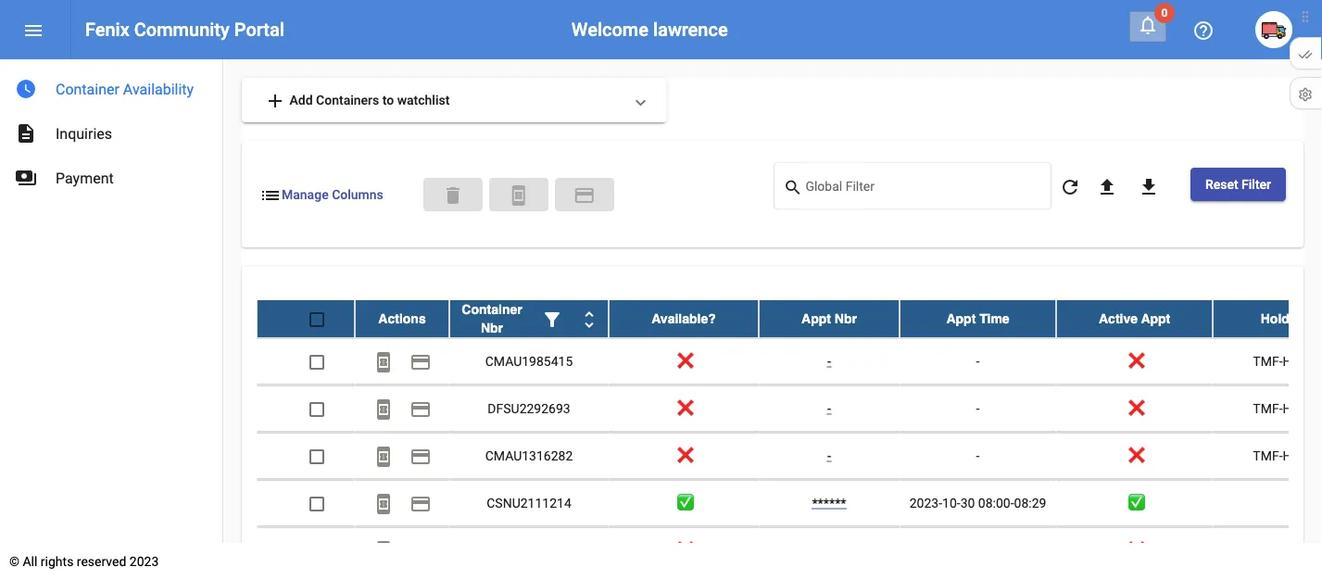 Task type: vqa. For each thing, say whether or not it's contained in the screenshot.
notifications_none popup button
yes



Task type: locate. For each thing, give the bounding box(es) containing it.
1 vertical spatial hold,c
[[1284, 401, 1323, 416]]

unfold_more button
[[571, 300, 608, 337]]

container up the inquiries on the left of page
[[56, 80, 120, 98]]

1 vertical spatial tmf-
[[1254, 401, 1284, 416]]

payment button
[[555, 178, 614, 211], [402, 343, 439, 380], [402, 390, 439, 427], [402, 437, 439, 474], [402, 484, 439, 522]]

3 hold,c from the top
[[1284, 448, 1323, 463]]

1 row from the top
[[257, 300, 1323, 338]]

cmau1316282
[[486, 448, 573, 463]]

portal
[[234, 19, 285, 40]]

© all rights reserved 2023
[[9, 554, 159, 569]]

-
[[828, 353, 832, 369], [977, 353, 980, 369], [828, 401, 832, 416], [977, 401, 980, 416], [828, 448, 832, 463], [977, 448, 980, 463]]

reset
[[1206, 177, 1239, 192]]

book_online button for cmau1316282
[[365, 437, 402, 474]]

availability
[[123, 80, 194, 98]]

refresh
[[1060, 176, 1082, 198]]

2 horizontal spatial appt
[[1142, 311, 1171, 326]]

3 appt from the left
[[1142, 311, 1171, 326]]

payments
[[15, 167, 37, 189]]

book_online
[[508, 184, 530, 206], [373, 351, 395, 373], [373, 398, 395, 420], [373, 445, 395, 468], [373, 493, 395, 515], [373, 540, 395, 562]]

no color image containing refresh
[[1060, 176, 1082, 198]]

1 horizontal spatial container
[[462, 302, 523, 317]]

hold,c for cmau1316282
[[1284, 448, 1323, 463]]

book_online row
[[257, 527, 1323, 574]]

no color image
[[1138, 14, 1160, 36], [1193, 19, 1215, 42], [15, 78, 37, 100], [15, 167, 37, 189], [1097, 176, 1119, 198], [1138, 176, 1161, 198], [508, 184, 530, 206], [373, 398, 395, 420], [373, 445, 395, 468]]

0 vertical spatial tmf-
[[1254, 353, 1284, 369]]

0 vertical spatial tmf-hold,c
[[1254, 353, 1323, 369]]

no color image containing unfold_more
[[579, 308, 601, 330]]

grid containing filter_alt
[[257, 300, 1323, 580]]

book_online for csnu2111214
[[373, 493, 395, 515]]

1 hold,c from the top
[[1284, 353, 1323, 369]]

hold,c for dfsu2292693
[[1284, 401, 1323, 416]]

2 ✅ from the left
[[1129, 495, 1142, 510]]

rights
[[41, 554, 74, 569]]

no color image containing file_upload
[[1097, 176, 1119, 198]]

filter
[[1242, 177, 1272, 192]]

containers
[[316, 92, 379, 108]]

book_online button for csnu2111214
[[365, 484, 402, 522]]

3 tmf- from the top
[[1254, 448, 1284, 463]]

refresh button
[[1052, 168, 1089, 205]]

reserved
[[77, 554, 126, 569]]

description
[[15, 122, 37, 145]]

no color image inside 'help_outline' popup button
[[1193, 19, 1215, 42]]

2023
[[130, 554, 159, 569]]

no color image
[[22, 19, 45, 42], [264, 90, 286, 112], [15, 122, 37, 145], [1060, 176, 1082, 198], [784, 177, 806, 199], [260, 184, 282, 206], [574, 184, 596, 206], [541, 308, 564, 330], [579, 308, 601, 330], [373, 351, 395, 373], [410, 351, 432, 373], [410, 398, 432, 420], [410, 445, 432, 468], [373, 493, 395, 515], [410, 493, 432, 515], [373, 540, 395, 562]]

1 ✅ from the left
[[678, 495, 691, 510]]

nbr
[[835, 311, 858, 326], [481, 320, 503, 335]]

2 vertical spatial - link
[[828, 448, 832, 463]]

tmf- for cmau1985415
[[1254, 353, 1284, 369]]

no color image containing menu
[[22, 19, 45, 42]]

payment for csnu2111214
[[410, 493, 432, 515]]

2 hold,c from the top
[[1284, 401, 1323, 416]]

row
[[257, 300, 1323, 338], [257, 338, 1323, 385], [257, 385, 1323, 433], [257, 433, 1323, 480], [257, 480, 1323, 527]]

appt
[[802, 311, 832, 326], [947, 311, 977, 326], [1142, 311, 1171, 326]]

tmf-
[[1254, 353, 1284, 369], [1254, 401, 1284, 416], [1254, 448, 1284, 463]]

notifications_none
[[1138, 14, 1160, 36]]

no color image containing notifications_none
[[1138, 14, 1160, 36]]

- link for dfsu2292693
[[828, 401, 832, 416]]

2 appt from the left
[[947, 311, 977, 326]]

- link for cmau1985415
[[828, 353, 832, 369]]

0 horizontal spatial appt
[[802, 311, 832, 326]]

no color image inside navigation
[[15, 122, 37, 145]]

1 - link from the top
[[828, 353, 832, 369]]

grid
[[257, 300, 1323, 580]]

5 row from the top
[[257, 480, 1323, 527]]

no color image containing add
[[264, 90, 286, 112]]

1 tmf-hold,c from the top
[[1254, 353, 1323, 369]]

Global Watchlist Filter field
[[806, 182, 1042, 197]]

no color image containing file_download
[[1138, 176, 1161, 198]]

tmf-hold,c
[[1254, 353, 1323, 369], [1254, 401, 1323, 416], [1254, 448, 1323, 463]]

2 vertical spatial tmf-
[[1254, 448, 1284, 463]]

payment
[[574, 184, 596, 206], [410, 351, 432, 373], [410, 398, 432, 420], [410, 445, 432, 468], [410, 493, 432, 515]]

hold,c for cmau1985415
[[1284, 353, 1323, 369]]

tmf-hold,c for cmau1316282
[[1254, 448, 1323, 463]]

book_online button
[[489, 178, 549, 211], [365, 343, 402, 380], [365, 390, 402, 427], [365, 437, 402, 474], [365, 484, 402, 522], [365, 532, 402, 569]]

book_online for cmau1985415
[[373, 351, 395, 373]]

csnu2111214
[[487, 495, 572, 510]]

list manage columns
[[260, 184, 384, 206]]

payment button for dfsu2292693
[[402, 390, 439, 427]]

0 horizontal spatial container
[[56, 80, 120, 98]]

2 - link from the top
[[828, 401, 832, 416]]

nbr for container nbr
[[481, 320, 503, 335]]

no color image inside book_online row
[[373, 540, 395, 562]]

actions column header
[[355, 300, 450, 337]]

2 vertical spatial hold,c
[[1284, 448, 1323, 463]]

available?
[[652, 311, 716, 326]]

no color image containing description
[[15, 122, 37, 145]]

0 horizontal spatial nbr
[[481, 320, 503, 335]]

container for availability
[[56, 80, 120, 98]]

available? column header
[[609, 300, 759, 337]]

active appt column header
[[1057, 300, 1214, 337]]

welcome
[[572, 19, 649, 40]]

hold,c
[[1284, 353, 1323, 369], [1284, 401, 1323, 416], [1284, 448, 1323, 463]]

2 tmf-hold,c from the top
[[1254, 401, 1323, 416]]

watchlist
[[397, 92, 450, 108]]

container inside column header
[[462, 302, 523, 317]]

2 tmf- from the top
[[1254, 401, 1284, 416]]

0 horizontal spatial ✅
[[678, 495, 691, 510]]

payment
[[56, 169, 114, 187]]

no color image containing search
[[784, 177, 806, 199]]

nbr inside 'container nbr'
[[481, 320, 503, 335]]

payment button for csnu2111214
[[402, 484, 439, 522]]

30
[[961, 495, 976, 510]]

columns
[[332, 187, 384, 203]]

appt inside column header
[[1142, 311, 1171, 326]]

menu button
[[15, 11, 52, 48]]

1 vertical spatial tmf-hold,c
[[1254, 401, 1323, 416]]

cell
[[1214, 480, 1323, 526], [257, 527, 355, 573], [450, 527, 609, 573], [759, 527, 900, 573], [900, 527, 1057, 573]]

active
[[1100, 311, 1139, 326]]

filter_alt
[[541, 308, 564, 330]]

inquiries
[[56, 125, 112, 142]]

add add containers to watchlist
[[264, 90, 450, 112]]

to
[[383, 92, 394, 108]]

container left filter_alt popup button
[[462, 302, 523, 317]]

delete image
[[442, 184, 464, 206]]

container inside navigation
[[56, 80, 120, 98]]

container
[[56, 80, 120, 98], [462, 302, 523, 317]]

1 horizontal spatial ✅
[[1129, 495, 1142, 510]]

no color image containing filter_alt
[[541, 308, 564, 330]]

fenix
[[85, 19, 130, 40]]

no color image inside filter_alt popup button
[[541, 308, 564, 330]]

✅
[[678, 495, 691, 510], [1129, 495, 1142, 510]]

actions
[[379, 311, 426, 326]]

2 vertical spatial tmf-hold,c
[[1254, 448, 1323, 463]]

column header
[[450, 300, 609, 337]]

appt inside 'column header'
[[947, 311, 977, 326]]

3 - link from the top
[[828, 448, 832, 463]]

1 vertical spatial container
[[462, 302, 523, 317]]

- link for cmau1316282
[[828, 448, 832, 463]]

no color image inside file_download button
[[1138, 176, 1161, 198]]

08:00-
[[979, 495, 1015, 510]]

appt for appt nbr
[[802, 311, 832, 326]]

0 vertical spatial hold,c
[[1284, 353, 1323, 369]]

- link
[[828, 353, 832, 369], [828, 401, 832, 416], [828, 448, 832, 463]]

3 tmf-hold,c from the top
[[1254, 448, 1323, 463]]

container nbr
[[462, 302, 523, 335]]

1 vertical spatial - link
[[828, 401, 832, 416]]

0 vertical spatial container
[[56, 80, 120, 98]]

1 horizontal spatial nbr
[[835, 311, 858, 326]]

help_outline
[[1193, 19, 1215, 42]]

appt inside column header
[[802, 311, 832, 326]]

1 tmf- from the top
[[1254, 353, 1284, 369]]

2023-
[[910, 495, 943, 510]]

payment button for cmau1985415
[[402, 343, 439, 380]]

1 appt from the left
[[802, 311, 832, 326]]

0 vertical spatial - link
[[828, 353, 832, 369]]

no color image containing help_outline
[[1193, 19, 1215, 42]]

add
[[264, 90, 286, 112]]

navigation
[[0, 59, 223, 200]]

❌
[[678, 353, 691, 369], [1129, 353, 1142, 369], [678, 401, 691, 416], [1129, 401, 1142, 416], [678, 448, 691, 463], [1129, 448, 1142, 463], [678, 542, 691, 558], [1129, 542, 1142, 558]]

nbr inside column header
[[835, 311, 858, 326]]

1 horizontal spatial appt
[[947, 311, 977, 326]]

row containing filter_alt
[[257, 300, 1323, 338]]



Task type: describe. For each thing, give the bounding box(es) containing it.
file_download
[[1138, 176, 1161, 198]]

container for nbr
[[462, 302, 523, 317]]

container availability
[[56, 80, 194, 98]]

payment for cmau1985415
[[410, 351, 432, 373]]

fenix community portal
[[85, 19, 285, 40]]

nbr for appt nbr
[[835, 311, 858, 326]]

no color image inside unfold_more button
[[579, 308, 601, 330]]

book_online inside row
[[373, 540, 395, 562]]

****** link
[[813, 495, 847, 510]]

delete button
[[424, 178, 483, 211]]

payment for dfsu2292693
[[410, 398, 432, 420]]

file_download button
[[1131, 168, 1168, 205]]

tmf- for cmau1316282
[[1254, 448, 1284, 463]]

delete
[[442, 184, 464, 206]]

4 row from the top
[[257, 433, 1323, 480]]

all
[[23, 554, 37, 569]]

book_online button inside row
[[365, 532, 402, 569]]

dfsu2292693
[[488, 401, 571, 416]]

hold,t
[[1281, 542, 1323, 558]]

reset filter
[[1206, 177, 1272, 192]]

reset filter button
[[1191, 168, 1287, 201]]

2 row from the top
[[257, 338, 1323, 385]]

no color image inside the refresh button
[[1060, 176, 1082, 198]]

watch_later
[[15, 78, 37, 100]]

file_upload button
[[1089, 168, 1126, 205]]

no color image containing watch_later
[[15, 78, 37, 100]]

no color image inside the "notifications_none" popup button
[[1138, 14, 1160, 36]]

no color image inside menu button
[[22, 19, 45, 42]]

unfold_more
[[579, 308, 601, 330]]

©
[[9, 554, 19, 569]]

book_online for dfsu2292693
[[373, 398, 395, 420]]

ctf-hold,t
[[1254, 542, 1323, 558]]

10-
[[943, 495, 961, 510]]

book_online button for cmau1985415
[[365, 343, 402, 380]]

add
[[290, 92, 313, 108]]

help_outline button
[[1186, 11, 1223, 48]]

3 row from the top
[[257, 385, 1323, 433]]

menu
[[22, 19, 45, 42]]

******
[[813, 495, 847, 510]]

tmf-hold,c for cmau1985415
[[1254, 353, 1323, 369]]

no color image inside file_upload button
[[1097, 176, 1119, 198]]

active appt
[[1100, 311, 1171, 326]]

appt nbr column header
[[759, 300, 900, 337]]

notifications_none button
[[1130, 11, 1167, 42]]

tmf-hold,c for dfsu2292693
[[1254, 401, 1323, 416]]

search
[[784, 178, 803, 197]]

appt nbr
[[802, 311, 858, 326]]

time
[[980, 311, 1010, 326]]

lawrence
[[654, 19, 728, 40]]

2023-10-30 08:00-08:29
[[910, 495, 1047, 510]]

book_online button for dfsu2292693
[[365, 390, 402, 427]]

no color image containing list
[[260, 184, 282, 206]]

book_online for cmau1316282
[[373, 445, 395, 468]]

payment button for cmau1316282
[[402, 437, 439, 474]]

navigation containing watch_later
[[0, 59, 223, 200]]

08:29
[[1015, 495, 1047, 510]]

holds
[[1262, 311, 1298, 326]]

filter_alt button
[[534, 300, 571, 337]]

tmf- for dfsu2292693
[[1254, 401, 1284, 416]]

community
[[134, 19, 230, 40]]

welcome lawrence
[[572, 19, 728, 40]]

appt for appt time
[[947, 311, 977, 326]]

cmau1985415
[[486, 353, 573, 369]]

no color image containing payments
[[15, 167, 37, 189]]

manage
[[282, 187, 329, 203]]

column header containing filter_alt
[[450, 300, 609, 337]]

ctf-
[[1254, 542, 1281, 558]]

appt time column header
[[900, 300, 1057, 337]]

holds column header
[[1214, 300, 1323, 337]]

list
[[260, 184, 282, 206]]

payment for cmau1316282
[[410, 445, 432, 468]]

file_upload
[[1097, 176, 1119, 198]]

appt time
[[947, 311, 1010, 326]]



